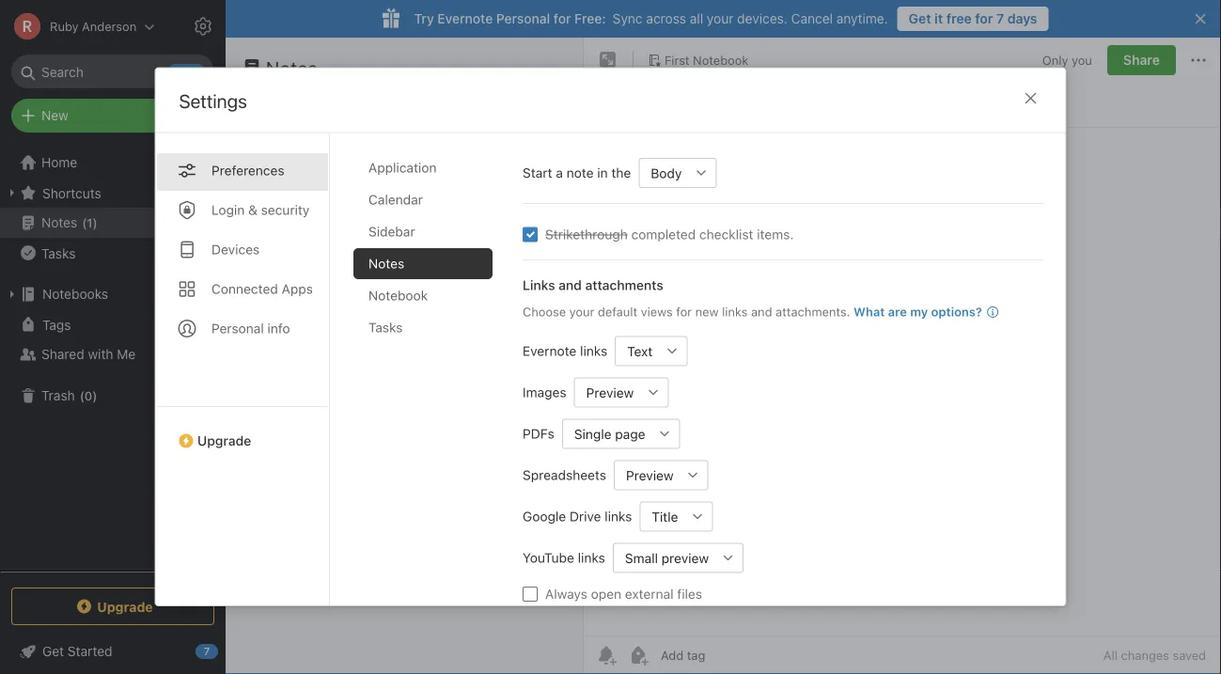 Task type: describe. For each thing, give the bounding box(es) containing it.
attachments.
[[776, 304, 850, 319]]

Choose default view option for Google Drive links field
[[639, 502, 713, 532]]

Choose default view option for PDFs field
[[562, 419, 680, 449]]

anytime.
[[837, 11, 889, 26]]

get it free for 7 days
[[909, 11, 1038, 26]]

expand note image
[[597, 49, 620, 71]]

options?
[[931, 304, 982, 319]]

default
[[598, 304, 637, 319]]

notebook inside tab
[[368, 288, 428, 303]]

sidebar tab
[[353, 216, 492, 247]]

expand notebooks image
[[5, 287, 20, 302]]

links right new
[[722, 304, 748, 319]]

only
[[1043, 53, 1069, 67]]

links left text button
[[580, 343, 607, 359]]

0 vertical spatial upgrade button
[[156, 406, 329, 456]]

pdfs
[[522, 426, 554, 441]]

grocery list
[[250, 145, 326, 161]]

add a reminder image
[[595, 644, 618, 667]]

attachments
[[585, 277, 663, 293]]

&
[[248, 202, 257, 217]]

few
[[260, 205, 279, 218]]

shortcuts
[[42, 185, 101, 201]]

home
[[41, 155, 77, 170]]

1 horizontal spatial for
[[676, 304, 692, 319]]

minutes
[[282, 205, 324, 218]]

completed
[[631, 226, 696, 242]]

0 horizontal spatial evernote
[[438, 11, 493, 26]]

notes ( 1 )
[[41, 215, 97, 230]]

upgrade for topmost upgrade popup button
[[197, 433, 251, 448]]

always
[[545, 586, 587, 602]]

preview
[[661, 550, 709, 566]]

0 vertical spatial your
[[707, 11, 734, 26]]

for for 7
[[976, 11, 994, 26]]

tab list for start a note in the
[[353, 152, 507, 606]]

grocery
[[250, 145, 300, 161]]

small preview button
[[613, 543, 714, 573]]

days
[[1008, 11, 1038, 26]]

get it free for 7 days button
[[898, 7, 1049, 31]]

links
[[522, 277, 555, 293]]

7
[[997, 11, 1005, 26]]

links and attachments
[[522, 277, 663, 293]]

small preview
[[625, 550, 709, 566]]

what
[[854, 304, 885, 319]]

all
[[690, 11, 704, 26]]

checklist
[[699, 226, 753, 242]]

1 horizontal spatial and
[[751, 304, 772, 319]]

files
[[677, 586, 702, 602]]

strikethrough completed checklist items.
[[545, 226, 794, 242]]

personal inside tab list
[[211, 320, 264, 336]]

google drive links
[[522, 509, 632, 524]]

choose your default views for new links and attachments.
[[522, 304, 850, 319]]

new button
[[11, 99, 214, 133]]

notebook inside button
[[693, 53, 749, 67]]

open
[[591, 586, 621, 602]]

first notebook button
[[641, 47, 756, 73]]

start
[[522, 165, 552, 180]]

are
[[888, 304, 907, 319]]

body button
[[638, 158, 686, 188]]

notes tab
[[353, 248, 492, 279]]

tree containing home
[[0, 148, 226, 571]]

free:
[[575, 11, 606, 26]]

tasks inside tab
[[368, 320, 402, 335]]

drive
[[569, 509, 601, 524]]

new
[[41, 108, 68, 123]]

login
[[211, 202, 244, 217]]

Search text field
[[24, 55, 201, 88]]

milk
[[250, 165, 275, 181]]

close image
[[1020, 87, 1043, 110]]

google
[[522, 509, 566, 524]]

first notebook
[[665, 53, 749, 67]]

strikethrough
[[545, 226, 628, 242]]

in
[[597, 165, 608, 180]]

) for notes
[[93, 216, 97, 230]]

get
[[909, 11, 932, 26]]

ago
[[327, 205, 347, 218]]

preview for images
[[586, 385, 634, 400]]

links up open
[[578, 550, 605, 565]]

try evernote personal for free: sync across all your devices. cancel anytime.
[[414, 11, 889, 26]]

try
[[414, 11, 434, 26]]

all changes saved
[[1104, 649, 1207, 663]]

text
[[627, 343, 653, 359]]

notebooks
[[42, 286, 108, 302]]

calendar tab
[[353, 184, 492, 215]]

calendar
[[368, 192, 423, 207]]

a inside note list element
[[250, 205, 256, 218]]

1 vertical spatial your
[[569, 304, 594, 319]]

Choose default view option for Images field
[[574, 377, 669, 407]]

tasks tab
[[353, 312, 492, 343]]

note
[[566, 165, 594, 180]]

apps
[[281, 281, 313, 296]]

note window element
[[584, 38, 1222, 674]]

Always open external files checkbox
[[522, 587, 538, 602]]



Task type: locate. For each thing, give the bounding box(es) containing it.
0 vertical spatial personal
[[497, 11, 550, 26]]

notes inside tab
[[368, 256, 404, 271]]

1 vertical spatial notebook
[[368, 288, 428, 303]]

) down shortcuts button on the left of the page
[[93, 216, 97, 230]]

for left new
[[676, 304, 692, 319]]

preview button up single page 'button' in the bottom of the page
[[574, 377, 638, 407]]

tree
[[0, 148, 226, 571]]

tab list containing application
[[353, 152, 507, 606]]

)
[[93, 216, 97, 230], [92, 389, 97, 403]]

and
[[558, 277, 582, 293], [751, 304, 772, 319]]

cheese
[[351, 165, 397, 181]]

home link
[[0, 148, 226, 178]]

0 horizontal spatial for
[[554, 11, 571, 26]]

tasks down notebook tab
[[368, 320, 402, 335]]

evernote links
[[522, 343, 607, 359]]

Choose default view option for YouTube links field
[[613, 543, 744, 573]]

Note Editor text field
[[584, 128, 1222, 636]]

2 horizontal spatial notes
[[368, 256, 404, 271]]

personal info
[[211, 320, 290, 336]]

your
[[707, 11, 734, 26], [569, 304, 594, 319]]

0 vertical spatial and
[[558, 277, 582, 293]]

info
[[267, 320, 290, 336]]

notebooks link
[[0, 279, 225, 309]]

( inside trash ( 0 )
[[80, 389, 84, 403]]

first
[[665, 53, 690, 67]]

images
[[522, 384, 566, 400]]

with
[[88, 347, 113, 362]]

sidebar
[[368, 224, 415, 239]]

shortcuts button
[[0, 178, 225, 208]]

1 vertical spatial a
[[250, 205, 256, 218]]

preview button for spreadsheets
[[614, 460, 678, 490]]

a left the few
[[250, 205, 256, 218]]

1 vertical spatial notes
[[41, 215, 77, 230]]

1 vertical spatial evernote
[[522, 343, 576, 359]]

connected apps
[[211, 281, 313, 296]]

0 vertical spatial upgrade
[[197, 433, 251, 448]]

add tag image
[[627, 644, 650, 667]]

spreadsheets
[[522, 467, 606, 483]]

items.
[[757, 226, 794, 242]]

0 horizontal spatial a
[[250, 205, 256, 218]]

1 horizontal spatial your
[[707, 11, 734, 26]]

1 horizontal spatial tasks
[[368, 320, 402, 335]]

2 vertical spatial notes
[[368, 256, 404, 271]]

0 horizontal spatial tasks
[[41, 245, 76, 261]]

0 horizontal spatial notes
[[41, 215, 77, 230]]

preview up title button
[[626, 467, 674, 483]]

preview button up title button
[[614, 460, 678, 490]]

free
[[947, 11, 972, 26]]

share button
[[1108, 45, 1177, 75]]

notes inside tree
[[41, 215, 77, 230]]

preview button
[[574, 377, 638, 407], [614, 460, 678, 490]]

1 horizontal spatial a
[[556, 165, 563, 180]]

preview
[[586, 385, 634, 400], [626, 467, 674, 483]]

1 vertical spatial upgrade
[[97, 599, 153, 614]]

1 horizontal spatial tab list
[[353, 152, 507, 606]]

personal down connected
[[211, 320, 264, 336]]

( for trash
[[80, 389, 84, 403]]

the
[[611, 165, 631, 180]]

preferences
[[211, 162, 284, 178]]

notebook down notes tab
[[368, 288, 428, 303]]

1 horizontal spatial notebook
[[693, 53, 749, 67]]

links right drive
[[605, 509, 632, 524]]

and right links
[[558, 277, 582, 293]]

devices
[[211, 241, 259, 257]]

preview inside choose default view option for images field
[[586, 385, 634, 400]]

what are my options?
[[854, 304, 982, 319]]

( inside notes ( 1 )
[[82, 216, 87, 230]]

evernote right try
[[438, 11, 493, 26]]

views
[[641, 304, 673, 319]]

0 vertical spatial preview
[[586, 385, 634, 400]]

application tab
[[353, 152, 492, 183]]

notebook right first on the right of page
[[693, 53, 749, 67]]

only you
[[1043, 53, 1093, 67]]

Choose default view option for Evernote links field
[[615, 336, 687, 366]]

and left attachments.
[[751, 304, 772, 319]]

for inside get it free for 7 days button
[[976, 11, 994, 26]]

changes
[[1122, 649, 1170, 663]]

0 vertical spatial notes
[[266, 56, 318, 79]]

) inside trash ( 0 )
[[92, 389, 97, 403]]

1 vertical spatial upgrade button
[[11, 588, 214, 625]]

tab list for application
[[156, 133, 330, 606]]

notes left the 1 on the left of the page
[[41, 215, 77, 230]]

1 vertical spatial )
[[92, 389, 97, 403]]

cancel
[[792, 11, 833, 26]]

text button
[[615, 336, 657, 366]]

1 vertical spatial preview
[[626, 467, 674, 483]]

shared
[[41, 347, 84, 362]]

1 vertical spatial tasks
[[368, 320, 402, 335]]

for left free:
[[554, 11, 571, 26]]

notes inside note list element
[[266, 56, 318, 79]]

1 horizontal spatial upgrade
[[197, 433, 251, 448]]

personal
[[497, 11, 550, 26], [211, 320, 264, 336]]

trash ( 0 )
[[41, 388, 97, 404]]

notebook tab
[[353, 280, 492, 311]]

new
[[695, 304, 719, 319]]

preview button for images
[[574, 377, 638, 407]]

None search field
[[24, 55, 201, 88]]

1 horizontal spatial notes
[[266, 56, 318, 79]]

( for notes
[[82, 216, 87, 230]]

tasks button
[[0, 238, 225, 268]]

Choose default view option for Spreadsheets field
[[614, 460, 708, 490]]

) right trash
[[92, 389, 97, 403]]

body
[[651, 165, 682, 181]]

evernote down choose
[[522, 343, 576, 359]]

preview up single page
[[586, 385, 634, 400]]

connected
[[211, 281, 278, 296]]

start a note in the
[[522, 165, 631, 180]]

) inside notes ( 1 )
[[93, 216, 97, 230]]

login & security
[[211, 202, 309, 217]]

a left note
[[556, 165, 563, 180]]

devices.
[[738, 11, 788, 26]]

1 vertical spatial and
[[751, 304, 772, 319]]

small
[[625, 550, 658, 566]]

a few minutes ago
[[250, 205, 347, 218]]

1 ) from the top
[[93, 216, 97, 230]]

Select422 checkbox
[[522, 227, 538, 242]]

sugar
[[312, 165, 348, 181]]

saved
[[1173, 649, 1207, 663]]

preview for spreadsheets
[[626, 467, 674, 483]]

list
[[304, 145, 326, 161]]

( right trash
[[80, 389, 84, 403]]

Start a new note in the body or title. field
[[638, 158, 717, 188]]

youtube
[[522, 550, 574, 565]]

upgrade
[[197, 433, 251, 448], [97, 599, 153, 614]]

0
[[84, 389, 92, 403]]

0 vertical spatial preview button
[[574, 377, 638, 407]]

0 horizontal spatial personal
[[211, 320, 264, 336]]

1 horizontal spatial personal
[[497, 11, 550, 26]]

personal left free:
[[497, 11, 550, 26]]

0 vertical spatial )
[[93, 216, 97, 230]]

settings image
[[192, 15, 214, 38]]

shared with me
[[41, 347, 136, 362]]

2 ) from the top
[[92, 389, 97, 403]]

sync
[[613, 11, 643, 26]]

for for free:
[[554, 11, 571, 26]]

your down "links and attachments"
[[569, 304, 594, 319]]

notes up grocery list
[[266, 56, 318, 79]]

choose
[[522, 304, 566, 319]]

evernote
[[438, 11, 493, 26], [522, 343, 576, 359]]

single page button
[[562, 419, 650, 449]]

0 vertical spatial tasks
[[41, 245, 76, 261]]

0 vertical spatial a
[[556, 165, 563, 180]]

0 horizontal spatial and
[[558, 277, 582, 293]]

notes down sidebar
[[368, 256, 404, 271]]

you
[[1072, 53, 1093, 67]]

0 vertical spatial (
[[82, 216, 87, 230]]

0 horizontal spatial tab list
[[156, 133, 330, 606]]

tab list containing preferences
[[156, 133, 330, 606]]

2 horizontal spatial for
[[976, 11, 994, 26]]

1 vertical spatial preview button
[[614, 460, 678, 490]]

milk eggs sugar cheese
[[250, 165, 397, 181]]

trash
[[41, 388, 75, 404]]

tab list
[[156, 133, 330, 606], [353, 152, 507, 606]]

my
[[910, 304, 928, 319]]

page
[[615, 426, 645, 442]]

0 horizontal spatial upgrade
[[97, 599, 153, 614]]

preview inside field
[[626, 467, 674, 483]]

tasks inside button
[[41, 245, 76, 261]]

tasks down notes ( 1 ) at the top left of the page
[[41, 245, 76, 261]]

tags button
[[0, 309, 225, 340]]

links
[[722, 304, 748, 319], [580, 343, 607, 359], [605, 509, 632, 524], [578, 550, 605, 565]]

note list element
[[226, 38, 584, 674]]

upgrade inside tab list
[[197, 433, 251, 448]]

( down shortcuts
[[82, 216, 87, 230]]

1 vertical spatial personal
[[211, 320, 264, 336]]

tags
[[42, 317, 71, 332]]

1
[[87, 216, 93, 230]]

me
[[117, 347, 136, 362]]

1 horizontal spatial evernote
[[522, 343, 576, 359]]

application
[[368, 160, 436, 175]]

shared with me link
[[0, 340, 225, 370]]

0 horizontal spatial your
[[569, 304, 594, 319]]

upgrade for the bottom upgrade popup button
[[97, 599, 153, 614]]

for
[[554, 11, 571, 26], [976, 11, 994, 26], [676, 304, 692, 319]]

all
[[1104, 649, 1118, 663]]

always open external files
[[545, 586, 702, 602]]

settings
[[179, 90, 247, 112]]

0 vertical spatial evernote
[[438, 11, 493, 26]]

notes
[[266, 56, 318, 79], [41, 215, 77, 230], [368, 256, 404, 271]]

) for trash
[[92, 389, 97, 403]]

your right all
[[707, 11, 734, 26]]

0 horizontal spatial notebook
[[368, 288, 428, 303]]

1 vertical spatial (
[[80, 389, 84, 403]]

for left 7
[[976, 11, 994, 26]]

single
[[574, 426, 611, 442]]

0 vertical spatial notebook
[[693, 53, 749, 67]]



Task type: vqa. For each thing, say whether or not it's contained in the screenshot.
CELL
no



